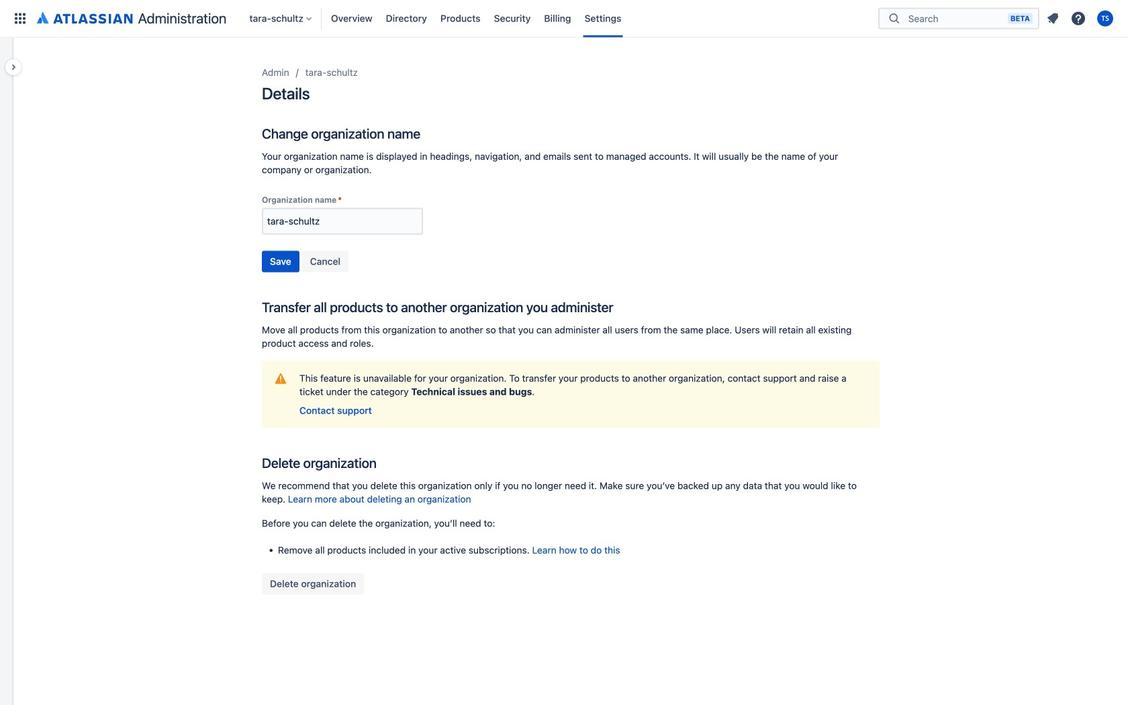 Task type: vqa. For each thing, say whether or not it's contained in the screenshot.
gary-orlando
no



Task type: locate. For each thing, give the bounding box(es) containing it.
None field
[[263, 209, 422, 233]]

toggle navigation image
[[0, 54, 30, 81]]

account image
[[1097, 10, 1114, 27]]

search icon image
[[887, 12, 903, 25]]

appswitcher icon image
[[12, 10, 28, 27]]

banner
[[0, 0, 1128, 38]]

atlassian image
[[37, 9, 133, 26], [37, 9, 133, 26]]



Task type: describe. For each thing, give the bounding box(es) containing it.
help icon image
[[1071, 10, 1087, 27]]

global navigation element
[[8, 0, 878, 37]]

Search field
[[904, 6, 1008, 31]]



